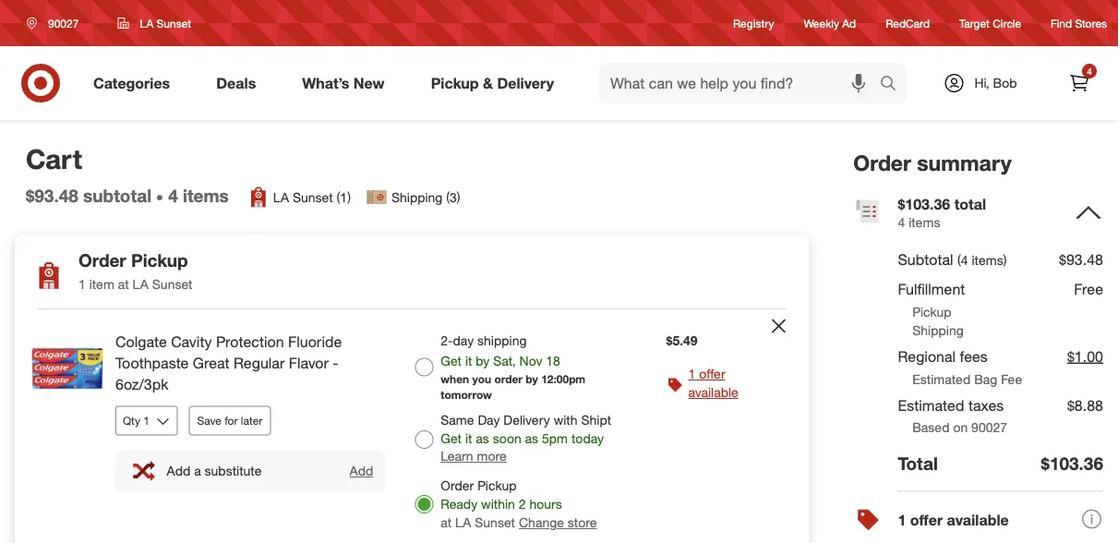 Task type: describe. For each thing, give the bounding box(es) containing it.
get inside 2-day shipping get it by sat, nov 18 when you order by 12:00pm tomorrow
[[441, 353, 462, 369]]

change
[[519, 515, 564, 531]]

2
[[519, 496, 526, 512]]

la sunset (1)
[[273, 189, 351, 205]]

-
[[333, 354, 339, 372]]

(3)
[[446, 189, 461, 205]]

target circle
[[960, 16, 1022, 30]]

1 inside order pickup 1 item at la sunset
[[79, 276, 86, 292]]

find stores link
[[1051, 15, 1107, 31]]

target
[[960, 16, 990, 30]]

sunset left (1)
[[293, 189, 333, 205]]

bag
[[975, 371, 998, 387]]

items)
[[972, 252, 1007, 268]]

redcard
[[886, 16, 930, 30]]

colgate cavity protection fluoride toothpaste great regular flavor - 6oz/3pk
[[115, 333, 342, 393]]

(4
[[958, 252, 968, 268]]

1 vertical spatial 1 offer available
[[898, 511, 1009, 529]]

fees
[[960, 347, 988, 365]]

la inside dropdown button
[[140, 16, 153, 30]]

what's new
[[302, 74, 385, 92]]

1 vertical spatial available
[[947, 511, 1009, 529]]

2 horizontal spatial 1
[[898, 511, 906, 529]]

pickup shipping
[[913, 304, 964, 338]]

1 horizontal spatial 1 offer available button
[[854, 491, 1104, 543]]

order for order pickup 1 item at la sunset
[[79, 250, 126, 271]]

1 inside cart item ready to fulfill group
[[689, 366, 696, 382]]

weekly ad
[[804, 16, 856, 30]]

1 horizontal spatial offer
[[910, 511, 943, 529]]

1 horizontal spatial 90027
[[972, 420, 1008, 436]]

estimated for estimated taxes
[[898, 396, 964, 414]]

stores
[[1076, 16, 1107, 30]]

categories
[[93, 74, 170, 92]]

add a substitute
[[167, 463, 262, 479]]

$8.88
[[1068, 396, 1104, 414]]

for
[[225, 414, 238, 428]]

search button
[[872, 63, 916, 107]]

estimated for estimated bag fee
[[913, 371, 971, 387]]

2-day shipping get it by sat, nov 18 when you order by 12:00pm tomorrow
[[441, 333, 586, 402]]

great
[[193, 354, 230, 372]]

12:00pm
[[541, 372, 586, 386]]

pickup & delivery
[[431, 74, 554, 92]]

colgate cavity protection fluoride toothpaste great regular flavor - 6oz/3pk link
[[115, 332, 385, 395]]

total
[[955, 195, 986, 213]]

what's new link
[[287, 63, 408, 103]]

it inside same day delivery with shipt get it as soon as 5pm today learn more
[[465, 430, 472, 446]]

save for later button
[[189, 406, 271, 436]]

find
[[1051, 16, 1072, 30]]

add button
[[349, 462, 374, 480]]

based
[[913, 420, 950, 436]]

ad
[[843, 16, 856, 30]]

add for add a substitute
[[167, 463, 191, 479]]

shipping (3)
[[392, 189, 461, 205]]

order pickup ready within 2 hours at la sunset change store
[[441, 478, 597, 531]]

what's
[[302, 74, 350, 92]]

deals link
[[201, 63, 279, 103]]

fee
[[1001, 371, 1023, 387]]

toothpaste
[[115, 354, 189, 372]]

pickup & delivery link
[[415, 63, 577, 103]]

regional
[[898, 347, 956, 365]]

redcard link
[[886, 15, 930, 31]]

1 horizontal spatial by
[[526, 372, 538, 386]]

at inside order pickup 1 item at la sunset
[[118, 276, 129, 292]]

add for add
[[350, 463, 373, 479]]

save
[[197, 414, 222, 428]]

same
[[441, 411, 474, 427]]

within
[[481, 496, 515, 512]]

90027 inside dropdown button
[[48, 16, 79, 30]]

$93.48 for $93.48
[[1059, 250, 1104, 268]]

colgate
[[115, 333, 167, 351]]

delivery for &
[[497, 74, 554, 92]]

order summary
[[854, 150, 1012, 175]]

cavity
[[171, 333, 212, 351]]

0 vertical spatial by
[[476, 353, 490, 369]]

la sunset button
[[106, 6, 203, 40]]

pickup inside order pickup ready within 2 hours at la sunset change store
[[478, 478, 517, 494]]

hi,
[[975, 75, 990, 91]]

4 link
[[1059, 63, 1100, 103]]

1 offer available inside cart item ready to fulfill group
[[689, 366, 739, 400]]

learn
[[441, 448, 474, 464]]

weekly
[[804, 16, 840, 30]]

weekly ad link
[[804, 15, 856, 31]]

(1)
[[337, 189, 351, 205]]

estimated bag fee
[[913, 371, 1023, 387]]

when
[[441, 372, 469, 386]]

shipt
[[581, 411, 612, 427]]

la sunset
[[140, 16, 191, 30]]

6oz/3pk
[[115, 375, 169, 393]]

4 inside $103.36 total 4 items
[[898, 214, 905, 230]]

pickup inside pickup shipping
[[913, 304, 952, 320]]

same day delivery with shipt get it as soon as 5pm today learn more
[[441, 411, 612, 464]]



Task type: locate. For each thing, give the bounding box(es) containing it.
delivery up soon
[[504, 411, 550, 427]]

available inside cart item ready to fulfill group
[[689, 384, 739, 400]]

on
[[954, 420, 968, 436]]

ready
[[441, 496, 478, 512]]

order inside order pickup 1 item at la sunset
[[79, 250, 126, 271]]

order pickup 1 item at la sunset
[[79, 250, 193, 292]]

add
[[167, 463, 191, 479], [350, 463, 373, 479]]

get up learn
[[441, 430, 462, 446]]

pickup up within
[[478, 478, 517, 494]]

summary
[[917, 150, 1012, 175]]

change store button
[[519, 514, 597, 532]]

registry link
[[733, 15, 774, 31]]

order for order summary
[[854, 150, 912, 175]]

$103.36 down $8.88
[[1041, 453, 1104, 474]]

1 offer available button down total
[[854, 491, 1104, 543]]

day
[[478, 411, 500, 427]]

0 vertical spatial at
[[118, 276, 129, 292]]

4 down stores
[[1087, 65, 1092, 77]]

shipping left '(3)'
[[392, 189, 443, 205]]

la inside order pickup ready within 2 hours at la sunset change store
[[455, 515, 471, 531]]

$103.36 for $103.36
[[1041, 453, 1104, 474]]

1 vertical spatial get
[[441, 430, 462, 446]]

target circle link
[[960, 15, 1022, 31]]

based on 90027
[[913, 420, 1008, 436]]

delivery right &
[[497, 74, 554, 92]]

items inside $103.36 total 4 items
[[909, 214, 940, 230]]

1 vertical spatial offer
[[910, 511, 943, 529]]

deals
[[216, 74, 256, 92]]

more
[[477, 448, 507, 464]]

1 vertical spatial 1
[[689, 366, 696, 382]]

add inside button
[[350, 463, 373, 479]]

day
[[453, 333, 474, 349]]

Store pickup radio
[[415, 495, 433, 514]]

1 vertical spatial 1 offer available button
[[854, 491, 1104, 543]]

1 offer available down $5.49 at the right bottom of page
[[689, 366, 739, 400]]

store
[[568, 515, 597, 531]]

1 left the item
[[79, 276, 86, 292]]

it up learn more button
[[465, 430, 472, 446]]

4 for 4
[[1087, 65, 1092, 77]]

save for later
[[197, 414, 263, 428]]

1 get from the top
[[441, 353, 462, 369]]

5pm
[[542, 430, 568, 446]]

1 horizontal spatial order
[[441, 478, 474, 494]]

total
[[898, 453, 938, 474]]

90027 button
[[15, 6, 98, 40]]

sunset inside order pickup 1 item at la sunset
[[152, 276, 193, 292]]

at
[[118, 276, 129, 292], [441, 515, 452, 531]]

4 for 4 items
[[168, 185, 178, 206]]

sunset up cavity
[[152, 276, 193, 292]]

1 horizontal spatial add
[[350, 463, 373, 479]]

sunset inside order pickup ready within 2 hours at la sunset change store
[[475, 515, 515, 531]]

estimated down regional fees
[[913, 371, 971, 387]]

protection
[[216, 333, 284, 351]]

1 down total
[[898, 511, 906, 529]]

at right the item
[[118, 276, 129, 292]]

1 vertical spatial at
[[441, 515, 452, 531]]

items right subtotal
[[183, 185, 229, 206]]

order inside order pickup ready within 2 hours at la sunset change store
[[441, 478, 474, 494]]

get inside same day delivery with shipt get it as soon as 5pm today learn more
[[441, 430, 462, 446]]

4 items
[[168, 185, 229, 206]]

learn more button
[[441, 447, 507, 466]]

1 vertical spatial order
[[79, 250, 126, 271]]

sat,
[[493, 353, 516, 369]]

sunset inside dropdown button
[[157, 16, 191, 30]]

2 horizontal spatial 4
[[1087, 65, 1092, 77]]

shipping
[[478, 333, 527, 349]]

order up the item
[[79, 250, 126, 271]]

90027 left "la sunset" dropdown button
[[48, 16, 79, 30]]

2 it from the top
[[465, 430, 472, 446]]

4
[[1087, 65, 1092, 77], [168, 185, 178, 206], [898, 214, 905, 230]]

2 vertical spatial 1
[[898, 511, 906, 529]]

None radio
[[415, 358, 433, 377], [415, 431, 433, 449], [415, 358, 433, 377], [415, 431, 433, 449]]

list
[[247, 186, 461, 208]]

0 vertical spatial 1 offer available
[[689, 366, 739, 400]]

$103.36 down 'order summary'
[[898, 195, 950, 213]]

2 horizontal spatial order
[[854, 150, 912, 175]]

0 horizontal spatial 1 offer available
[[689, 366, 739, 400]]

estimated up based
[[898, 396, 964, 414]]

0 vertical spatial 1 offer available button
[[689, 365, 779, 402]]

1 horizontal spatial available
[[947, 511, 1009, 529]]

sunset up the categories link
[[157, 16, 191, 30]]

$103.36
[[898, 195, 950, 213], [1041, 453, 1104, 474]]

order for order pickup ready within 2 hours at la sunset change store
[[441, 478, 474, 494]]

0 horizontal spatial items
[[183, 185, 229, 206]]

available
[[689, 384, 739, 400], [947, 511, 1009, 529]]

0 horizontal spatial order
[[79, 250, 126, 271]]

1 horizontal spatial 1
[[689, 366, 696, 382]]

1 vertical spatial estimated
[[898, 396, 964, 414]]

0 vertical spatial 1
[[79, 276, 86, 292]]

as down day
[[476, 430, 489, 446]]

1 vertical spatial $103.36
[[1041, 453, 1104, 474]]

18
[[546, 353, 561, 369]]

0 vertical spatial offer
[[699, 366, 726, 382]]

hours
[[530, 496, 562, 512]]

free
[[1074, 280, 1104, 298]]

at inside order pickup ready within 2 hours at la sunset change store
[[441, 515, 452, 531]]

$103.36 total 4 items
[[898, 195, 986, 230]]

pickup down "4 items"
[[131, 250, 188, 271]]

a
[[194, 463, 201, 479]]

0 horizontal spatial 90027
[[48, 16, 79, 30]]

0 vertical spatial 90027
[[48, 16, 79, 30]]

search
[[872, 76, 916, 94]]

la down ready
[[455, 515, 471, 531]]

item
[[89, 276, 114, 292]]

taxes
[[969, 396, 1004, 414]]

bob
[[993, 75, 1017, 91]]

1 horizontal spatial $103.36
[[1041, 453, 1104, 474]]

What can we help you find? suggestions appear below search field
[[599, 63, 885, 103]]

hi, bob
[[975, 75, 1017, 91]]

1 horizontal spatial shipping
[[913, 322, 964, 338]]

categories link
[[78, 63, 193, 103]]

1 as from the left
[[476, 430, 489, 446]]

sunset
[[157, 16, 191, 30], [293, 189, 333, 205], [152, 276, 193, 292], [475, 515, 515, 531]]

1 offer available down total
[[898, 511, 1009, 529]]

1 offer available button
[[689, 365, 779, 402], [854, 491, 1104, 543]]

by down the nov
[[526, 372, 538, 386]]

la left (1)
[[273, 189, 289, 205]]

shipping up regional fees
[[913, 322, 964, 338]]

1 offer available button inside cart item ready to fulfill group
[[689, 365, 779, 402]]

as
[[476, 430, 489, 446], [525, 430, 539, 446]]

pickup down fulfillment
[[913, 304, 952, 320]]

delivery inside same day delivery with shipt get it as soon as 5pm today learn more
[[504, 411, 550, 427]]

0 horizontal spatial as
[[476, 430, 489, 446]]

delivery for day
[[504, 411, 550, 427]]

0 horizontal spatial $93.48
[[26, 185, 78, 206]]

$93.48 up free
[[1059, 250, 1104, 268]]

0 horizontal spatial available
[[689, 384, 739, 400]]

new
[[354, 74, 385, 92]]

la up the categories link
[[140, 16, 153, 30]]

1 horizontal spatial at
[[441, 515, 452, 531]]

circle
[[993, 16, 1022, 30]]

as left 5pm
[[525, 430, 539, 446]]

with
[[554, 411, 578, 427]]

0 horizontal spatial at
[[118, 276, 129, 292]]

1 it from the top
[[465, 353, 472, 369]]

fluoride
[[288, 333, 342, 351]]

items up subtotal
[[909, 214, 940, 230]]

1 down $5.49 at the right bottom of page
[[689, 366, 696, 382]]

by up you
[[476, 353, 490, 369]]

2 vertical spatial order
[[441, 478, 474, 494]]

0 vertical spatial shipping
[[392, 189, 443, 205]]

$93.48 for $93.48 subtotal
[[26, 185, 78, 206]]

delivery
[[497, 74, 554, 92], [504, 411, 550, 427]]

estimated taxes
[[898, 396, 1004, 414]]

at down ready
[[441, 515, 452, 531]]

1
[[79, 276, 86, 292], [689, 366, 696, 382], [898, 511, 906, 529]]

0 horizontal spatial add
[[167, 463, 191, 479]]

0 horizontal spatial 1 offer available button
[[689, 365, 779, 402]]

get up when
[[441, 353, 462, 369]]

1 horizontal spatial as
[[525, 430, 539, 446]]

offer
[[699, 366, 726, 382], [910, 511, 943, 529]]

0 vertical spatial available
[[689, 384, 739, 400]]

0 horizontal spatial shipping
[[392, 189, 443, 205]]

1 vertical spatial items
[[909, 214, 940, 230]]

it inside 2-day shipping get it by sat, nov 18 when you order by 12:00pm tomorrow
[[465, 353, 472, 369]]

subtotal
[[898, 250, 953, 268]]

0 vertical spatial order
[[854, 150, 912, 175]]

colgate cavity protection fluoride toothpaste great regular flavor - 6oz/3pk image
[[30, 332, 104, 406]]

1 vertical spatial shipping
[[913, 322, 964, 338]]

by
[[476, 353, 490, 369], [526, 372, 538, 386]]

2 as from the left
[[525, 430, 539, 446]]

1 vertical spatial 4
[[168, 185, 178, 206]]

shipping
[[392, 189, 443, 205], [913, 322, 964, 338]]

&
[[483, 74, 493, 92]]

4 right subtotal
[[168, 185, 178, 206]]

$5.49
[[666, 333, 698, 349]]

1 vertical spatial by
[[526, 372, 538, 386]]

0 horizontal spatial $103.36
[[898, 195, 950, 213]]

2 get from the top
[[441, 430, 462, 446]]

order
[[495, 372, 523, 386]]

0 vertical spatial estimated
[[913, 371, 971, 387]]

0 vertical spatial items
[[183, 185, 229, 206]]

1 vertical spatial it
[[465, 430, 472, 446]]

$93.48 down cart
[[26, 185, 78, 206]]

0 horizontal spatial 1
[[79, 276, 86, 292]]

1 horizontal spatial 1 offer available
[[898, 511, 1009, 529]]

2 vertical spatial 4
[[898, 214, 905, 230]]

regular
[[234, 354, 285, 372]]

pickup left &
[[431, 74, 479, 92]]

1 vertical spatial 90027
[[972, 420, 1008, 436]]

0 horizontal spatial offer
[[699, 366, 726, 382]]

la right the item
[[133, 276, 149, 292]]

pickup inside order pickup 1 item at la sunset
[[131, 250, 188, 271]]

tomorrow
[[441, 388, 492, 402]]

fulfillment
[[898, 280, 965, 298]]

0 horizontal spatial by
[[476, 353, 490, 369]]

list containing la sunset (1)
[[247, 186, 461, 208]]

pickup inside pickup & delivery link
[[431, 74, 479, 92]]

0 vertical spatial delivery
[[497, 74, 554, 92]]

0 horizontal spatial 4
[[168, 185, 178, 206]]

1 vertical spatial delivery
[[504, 411, 550, 427]]

order
[[854, 150, 912, 175], [79, 250, 126, 271], [441, 478, 474, 494]]

order up $103.36 total 4 items
[[854, 150, 912, 175]]

you
[[472, 372, 491, 386]]

1 horizontal spatial 4
[[898, 214, 905, 230]]

1 vertical spatial $93.48
[[1059, 250, 1104, 268]]

0 vertical spatial it
[[465, 353, 472, 369]]

$103.36 inside $103.36 total 4 items
[[898, 195, 950, 213]]

90027 down taxes
[[972, 420, 1008, 436]]

order up ready
[[441, 478, 474, 494]]

sunset down within
[[475, 515, 515, 531]]

0 vertical spatial 4
[[1087, 65, 1092, 77]]

$1.00
[[1068, 347, 1104, 365]]

la inside order pickup 1 item at la sunset
[[133, 276, 149, 292]]

1 offer available button down $5.49 at the right bottom of page
[[689, 365, 779, 402]]

it down day
[[465, 353, 472, 369]]

1 horizontal spatial $93.48
[[1059, 250, 1104, 268]]

0 vertical spatial get
[[441, 353, 462, 369]]

registry
[[733, 16, 774, 30]]

0 vertical spatial $103.36
[[898, 195, 950, 213]]

$103.36 for $103.36 total 4 items
[[898, 195, 950, 213]]

regional fees
[[898, 347, 988, 365]]

substitute
[[205, 463, 262, 479]]

cart item ready to fulfill group
[[16, 310, 808, 543]]

0 vertical spatial $93.48
[[26, 185, 78, 206]]

4 up subtotal
[[898, 214, 905, 230]]

subtotal (4 items)
[[898, 250, 1007, 268]]

offer inside cart item ready to fulfill group
[[699, 366, 726, 382]]

1 horizontal spatial items
[[909, 214, 940, 230]]

$93.48 subtotal
[[26, 185, 152, 206]]



Task type: vqa. For each thing, say whether or not it's contained in the screenshot.
right the Shipping
yes



